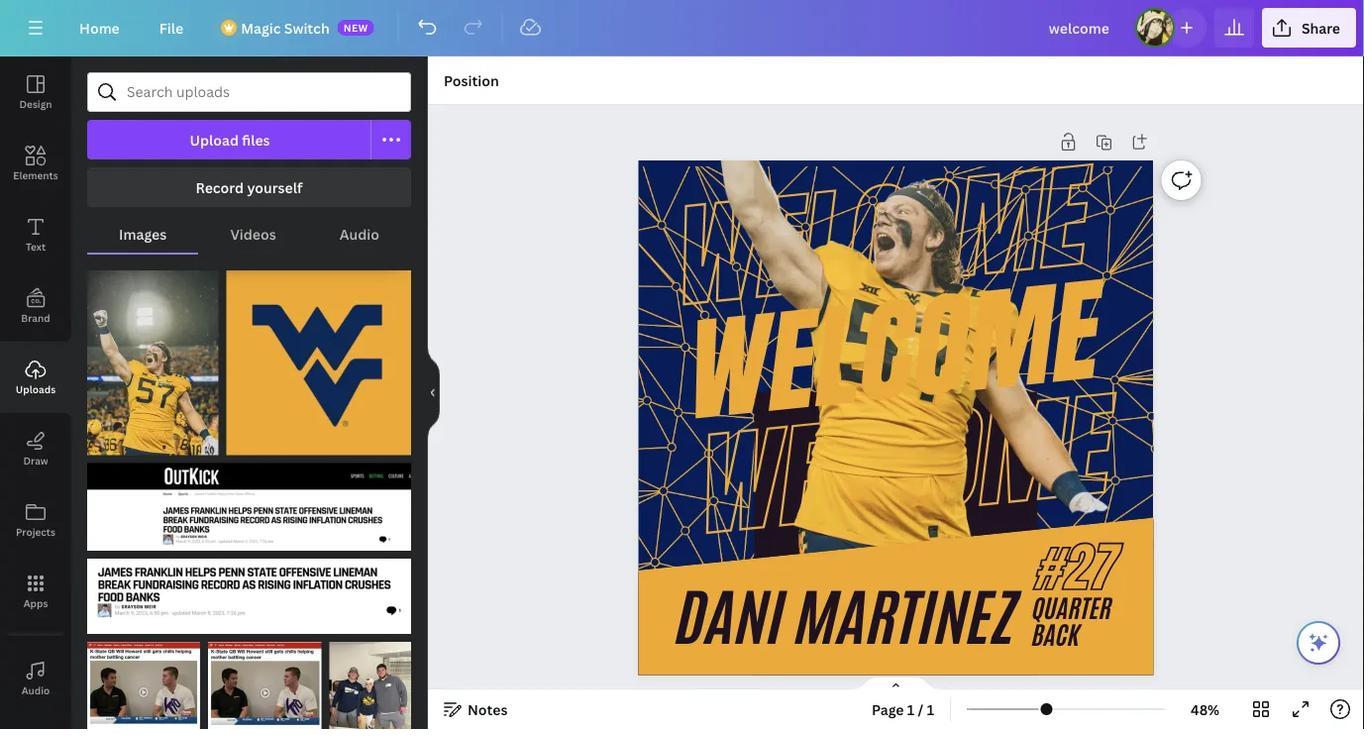 Task type: vqa. For each thing, say whether or not it's contained in the screenshot.
Notes
yes



Task type: locate. For each thing, give the bounding box(es) containing it.
1 horizontal spatial audio
[[340, 224, 379, 243]]

position
[[444, 71, 499, 90]]

group
[[87, 259, 218, 455], [226, 259, 411, 455], [87, 451, 411, 551], [87, 547, 411, 634], [87, 630, 200, 729], [208, 630, 321, 729], [329, 630, 411, 729]]

file button
[[143, 8, 199, 48]]

draw button
[[0, 413, 71, 484]]

0 horizontal spatial audio button
[[0, 643, 71, 714]]

1 1 from the left
[[907, 700, 915, 719]]

1
[[907, 700, 915, 719], [927, 700, 934, 719]]

1 vertical spatial audio
[[21, 683, 50, 697]]

yourself
[[247, 178, 303, 197]]

1 vertical spatial audio button
[[0, 643, 71, 714]]

magic
[[241, 18, 281, 37]]

1 left /
[[907, 700, 915, 719]]

apps button
[[0, 556, 71, 627]]

share
[[1301, 18, 1340, 37]]

videos
[[230, 224, 276, 243]]

elements button
[[0, 128, 71, 199]]

record yourself button
[[87, 167, 411, 207]]

1 horizontal spatial 1
[[927, 700, 934, 719]]

record yourself
[[196, 178, 303, 197]]

0 vertical spatial audio button
[[308, 215, 411, 253]]

magic switch
[[241, 18, 330, 37]]

position button
[[436, 64, 507, 96]]

home
[[79, 18, 120, 37]]

2 1 from the left
[[927, 700, 934, 719]]

1 right /
[[927, 700, 934, 719]]

0 horizontal spatial audio
[[21, 683, 50, 697]]

48%
[[1191, 700, 1219, 719]]

file
[[159, 18, 183, 37]]

apps
[[23, 596, 48, 610]]

notes
[[468, 700, 508, 719]]

1 horizontal spatial audio button
[[308, 215, 411, 253]]

audio
[[340, 224, 379, 243], [21, 683, 50, 697]]

images button
[[87, 215, 198, 253]]

welcome
[[670, 134, 1098, 341], [682, 248, 1110, 456], [694, 362, 1122, 570]]

audio button
[[308, 215, 411, 253], [0, 643, 71, 714]]

new
[[343, 21, 368, 34]]

abstract lines background  geometric technology image
[[638, 95, 1170, 628]]

videos button
[[198, 215, 308, 253]]

switch
[[284, 18, 330, 37]]

back
[[1033, 617, 1080, 653]]

0 horizontal spatial 1
[[907, 700, 915, 719]]

draw
[[23, 454, 48, 467]]



Task type: describe. For each thing, give the bounding box(es) containing it.
text button
[[0, 199, 71, 270]]

Search uploads search field
[[127, 73, 398, 111]]

share button
[[1262, 8, 1356, 48]]

elements
[[13, 168, 58, 182]]

brand
[[21, 311, 50, 324]]

videos image
[[0, 714, 71, 729]]

canva assistant image
[[1307, 631, 1330, 655]]

hide image
[[427, 345, 440, 440]]

uploads
[[16, 382, 56, 396]]

quarter back
[[1033, 590, 1113, 653]]

dani
[[678, 574, 786, 663]]

images
[[119, 224, 167, 243]]

48% button
[[1173, 693, 1237, 725]]

page
[[872, 700, 904, 719]]

audio inside side panel "tab list"
[[21, 683, 50, 697]]

martinez
[[797, 574, 1018, 663]]

projects button
[[0, 484, 71, 556]]

show pages image
[[848, 676, 944, 691]]

projects
[[16, 525, 55, 538]]

design
[[19, 97, 52, 110]]

dani martinez
[[678, 574, 1018, 663]]

page 1 / 1
[[872, 700, 934, 719]]

uploads button
[[0, 342, 71, 413]]

/
[[918, 700, 924, 719]]

home link
[[63, 8, 135, 48]]

record
[[196, 178, 244, 197]]

text
[[26, 240, 46, 253]]

upload files button
[[87, 120, 371, 159]]

design button
[[0, 56, 71, 128]]

quarter
[[1033, 590, 1113, 626]]

Design title text field
[[1033, 8, 1127, 48]]

files
[[242, 130, 270, 149]]

brand button
[[0, 270, 71, 342]]

#27
[[1037, 529, 1119, 608]]

upload files
[[190, 130, 270, 149]]

upload
[[190, 130, 239, 149]]

main menu bar
[[0, 0, 1364, 56]]

0 vertical spatial audio
[[340, 224, 379, 243]]

notes button
[[436, 693, 516, 725]]

side panel tab list
[[0, 56, 71, 729]]



